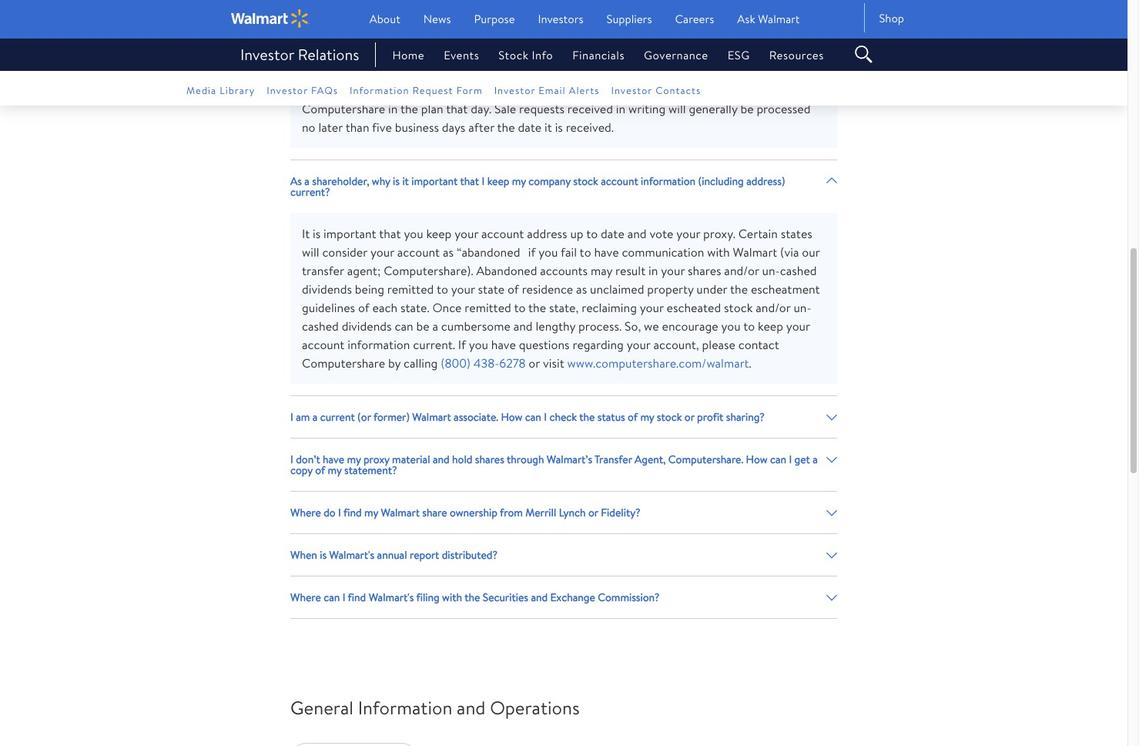 Task type: locate. For each thing, give the bounding box(es) containing it.
suppliers
[[607, 11, 652, 27]]

in down communication
[[649, 262, 658, 279]]

2 horizontal spatial have
[[595, 244, 619, 261]]

suppliers link
[[607, 11, 652, 27]]

is right when
[[320, 547, 327, 563]]

date inside only sale requests received in writing will be processed as batch order sales. please note any shares held in certificate form must be returned to computershare in order to sell them. batch order trades are grouped together and receive the average price of all walmart shares sold by computershare in the plan that day. sale requests received in writing will generally be processed no later than five business days after the date it is received.
[[518, 119, 542, 136]]

(800) 438-6278 link
[[441, 355, 526, 372]]

stock info link
[[480, 47, 554, 63]]

from
[[500, 505, 523, 520]]

price
[[585, 82, 612, 99]]

general
[[291, 695, 354, 721]]

un- down "escheatment"
[[794, 299, 812, 316]]

media
[[187, 83, 217, 97]]

0 horizontal spatial or
[[529, 355, 540, 372]]

1 horizontal spatial processed
[[757, 100, 811, 117]]

investor relations
[[240, 44, 359, 65]]

1 horizontal spatial it
[[545, 119, 552, 136]]

order
[[644, 45, 673, 62], [636, 63, 665, 80], [770, 63, 799, 80]]

merrill
[[526, 505, 557, 520]]

1 horizontal spatial as
[[577, 281, 587, 298]]

the down sale
[[498, 119, 515, 136]]

can inside it is important that you keep your account address up to date and vote your proxy. certain states will consider your account as "abandoned" if you fail to have communication with walmart (via our transfer agent; computershare). abandoned accounts may result in your shares and/or un-cashed dividends being remitted to your state of residence as unclaimed property under the escheatment guidelines of each state. once remitted to the state, reclaiming your escheated stock and/or un- cashed dividends can be a cumbersome and lengthy process. so, we encourage you to keep your account information current. if you have questions regarding your account, please contact computershare by calling
[[395, 318, 414, 335]]

requests
[[354, 45, 399, 62], [520, 100, 565, 117]]

2 horizontal spatial will
[[669, 100, 686, 117]]

chevron down image inside i don't have my proxy material and hold shares through walmart's transfer agent, computershare. how can i get a copy of my statement? dropdown button
[[827, 454, 838, 476]]

important right 'why'
[[412, 174, 458, 189]]

with inside it is important that you keep your account address up to date and vote your proxy. certain states will consider your account as "abandoned" if you fail to have communication with walmart (via our transfer agent; computershare). abandoned accounts may result in your shares and/or un-cashed dividends being remitted to your state of residence as unclaimed property under the escheatment guidelines of each state. once remitted to the state, reclaiming your escheated stock and/or un- cashed dividends can be a cumbersome and lengthy process. so, we encourage you to keep your account information current. if you have questions regarding your account, please contact computershare by calling
[[708, 244, 730, 261]]

0 horizontal spatial remitted
[[388, 281, 434, 298]]

1 vertical spatial walmart's
[[369, 590, 414, 605]]

in
[[451, 45, 460, 62], [328, 63, 337, 80], [623, 63, 633, 80], [388, 100, 398, 117], [616, 100, 626, 117], [649, 262, 658, 279]]

3 chevron down image from the top
[[827, 507, 838, 518]]

1 vertical spatial date
[[601, 225, 625, 242]]

remitted up state.
[[388, 281, 434, 298]]

must
[[427, 63, 454, 80]]

plan
[[421, 100, 444, 117]]

0 vertical spatial by
[[752, 82, 765, 99]]

stock
[[574, 174, 599, 189], [725, 299, 753, 316], [657, 409, 682, 425]]

find down 'when is walmart's annual report distributed?'
[[348, 590, 366, 605]]

chevron down image
[[827, 412, 838, 423], [827, 454, 838, 476], [827, 507, 838, 518], [827, 592, 838, 603]]

investor for investor faqs
[[267, 83, 308, 97]]

information
[[641, 174, 696, 189], [348, 336, 410, 353]]

walmart's
[[329, 547, 375, 563], [369, 590, 414, 605]]

1 horizontal spatial with
[[708, 244, 730, 261]]

purpose
[[474, 11, 515, 27]]

where for where can i find walmart's filing with the securities and exchange commission?
[[291, 590, 321, 605]]

1 horizontal spatial received
[[568, 100, 614, 117]]

information request form link
[[350, 82, 495, 98]]

only
[[302, 45, 328, 62]]

1 horizontal spatial un-
[[794, 299, 812, 316]]

my left company
[[512, 174, 526, 189]]

our
[[803, 244, 821, 261]]

with right filing
[[442, 590, 462, 605]]

in down batch
[[623, 63, 633, 80]]

2 horizontal spatial as
[[597, 45, 608, 62]]

account up computershare).
[[398, 244, 440, 261]]

walmart inside it is important that you keep your account address up to date and vote your proxy. certain states will consider your account as "abandoned" if you fail to have communication with walmart (via our transfer agent; computershare). abandoned accounts may result in your shares and/or un-cashed dividends being remitted to your state of residence as unclaimed property under the escheatment guidelines of each state. once remitted to the state, reclaiming your escheated stock and/or un- cashed dividends can be a cumbersome and lengthy process. so, we encourage you to keep your account information current. if you have questions regarding your account, please contact computershare by calling
[[733, 244, 778, 261]]

keep left company
[[488, 174, 510, 189]]

information inside it is important that you keep your account address up to date and vote your proxy. certain states will consider your account as "abandoned" if you fail to have communication with walmart (via our transfer agent; computershare). abandoned accounts may result in your shares and/or un-cashed dividends being remitted to your state of residence as unclaimed property under the escheatment guidelines of each state. once remitted to the state, reclaiming your escheated stock and/or un- cashed dividends can be a cumbersome and lengthy process. so, we encourage you to keep your account information current. if you have questions regarding your account, please contact computershare by calling
[[348, 336, 410, 353]]

menu
[[373, 47, 841, 63]]

0 vertical spatial requests
[[354, 45, 399, 62]]

2 horizontal spatial stock
[[725, 299, 753, 316]]

shares right hold at the bottom of the page
[[475, 452, 505, 467]]

your up "abandoned"
[[455, 225, 479, 242]]

1 vertical spatial as
[[443, 244, 454, 261]]

keep
[[488, 174, 510, 189], [427, 225, 452, 242], [758, 318, 784, 335]]

that inside it is important that you keep your account address up to date and vote your proxy. certain states will consider your account as "abandoned" if you fail to have communication with walmart (via our transfer agent; computershare). abandoned accounts may result in your shares and/or un-cashed dividends being remitted to your state of residence as unclaimed property under the escheatment guidelines of each state. once remitted to the state, reclaiming your escheated stock and/or un- cashed dividends can be a cumbersome and lengthy process. so, we encourage you to keep your account information current. if you have questions regarding your account, please contact computershare by calling
[[379, 225, 401, 242]]

1 horizontal spatial requests
[[520, 100, 565, 117]]

home link
[[373, 47, 425, 63]]

it inside "as a shareholder, why is it important that i keep my company stock account information (including address) current?"
[[403, 174, 409, 189]]

.
[[750, 355, 752, 372]]

it right 'why'
[[403, 174, 409, 189]]

1 vertical spatial computershare
[[302, 100, 386, 117]]

stock inside it is important that you keep your account address up to date and vote your proxy. certain states will consider your account as "abandoned" if you fail to have communication with walmart (via our transfer agent; computershare). abandoned accounts may result in your shares and/or un-cashed dividends being remitted to your state of residence as unclaimed property under the escheatment guidelines of each state. once remitted to the state, reclaiming your escheated stock and/or un- cashed dividends can be a cumbersome and lengthy process. so, we encourage you to keep your account information current. if you have questions regarding your account, please contact computershare by calling
[[725, 299, 753, 316]]

by down batch
[[752, 82, 765, 99]]

2 vertical spatial computershare
[[302, 355, 386, 372]]

former)
[[374, 409, 410, 425]]

relations
[[298, 44, 359, 65]]

0 vertical spatial un-
[[763, 262, 781, 279]]

be
[[524, 45, 537, 62], [457, 63, 470, 80], [741, 100, 754, 117], [417, 318, 430, 335]]

result
[[616, 262, 646, 279]]

shares
[[792, 45, 826, 62], [691, 82, 725, 99], [688, 262, 722, 279], [475, 452, 505, 467]]

writing up returned
[[463, 45, 500, 62]]

will down contacts
[[669, 100, 686, 117]]

can down state.
[[395, 318, 414, 335]]

associate.
[[454, 409, 499, 425]]

of down being
[[358, 299, 370, 316]]

a up current.
[[433, 318, 439, 335]]

1 vertical spatial received
[[568, 100, 614, 117]]

may
[[591, 262, 613, 279]]

0 horizontal spatial important
[[324, 225, 377, 242]]

investor down held
[[267, 83, 308, 97]]

1 horizontal spatial cashed
[[781, 262, 817, 279]]

and up questions
[[514, 318, 533, 335]]

can down 'when is walmart's annual report distributed?'
[[324, 590, 340, 605]]

1 vertical spatial it
[[403, 174, 409, 189]]

average
[[540, 82, 582, 99]]

share
[[423, 505, 448, 520]]

events link
[[425, 47, 480, 63]]

1 vertical spatial cashed
[[302, 318, 339, 335]]

batch
[[611, 45, 641, 62]]

walmart's left annual
[[329, 547, 375, 563]]

0 vertical spatial stock
[[574, 174, 599, 189]]

is left 'received.'
[[555, 119, 563, 136]]

grouped
[[358, 82, 403, 99]]

1 vertical spatial remitted
[[465, 299, 512, 316]]

and/or
[[725, 262, 760, 279], [756, 299, 791, 316]]

0 horizontal spatial stock
[[574, 174, 599, 189]]

where down when
[[291, 590, 321, 605]]

2 vertical spatial stock
[[657, 409, 682, 425]]

days
[[442, 119, 466, 136]]

1 vertical spatial by
[[388, 355, 401, 372]]

about link
[[370, 11, 401, 27]]

can inside "i don't have my proxy material and hold shares through walmart's transfer agent, computershare. how can i get a copy of my statement?"
[[771, 452, 787, 467]]

shop
[[880, 10, 905, 26]]

2 vertical spatial have
[[323, 452, 345, 467]]

requests down investor email alerts
[[520, 100, 565, 117]]

states
[[781, 225, 813, 242]]

0 vertical spatial dividends
[[302, 281, 352, 298]]

stock inside i am a current (or former) walmart associate. how can i check the status of my stock or profit sharing? dropdown button
[[657, 409, 682, 425]]

is right 'why'
[[393, 174, 400, 189]]

computershare down are
[[302, 100, 386, 117]]

date right up
[[601, 225, 625, 242]]

as up computershare).
[[443, 244, 454, 261]]

0 vertical spatial date
[[518, 119, 542, 136]]

walmart
[[759, 11, 800, 27], [644, 82, 688, 99], [733, 244, 778, 261], [413, 409, 451, 425], [381, 505, 420, 520]]

2 where from the top
[[291, 590, 321, 605]]

order down the resources link
[[770, 63, 799, 80]]

and inside "i don't have my proxy material and hold shares through walmart's transfer agent, computershare. how can i get a copy of my statement?"
[[433, 452, 450, 467]]

a inside "i don't have my proxy material and hold shares through walmart's transfer agent, computershare. how can i get a copy of my statement?"
[[813, 452, 818, 467]]

0 vertical spatial have
[[595, 244, 619, 261]]

0 vertical spatial with
[[708, 244, 730, 261]]

0 vertical spatial it
[[545, 119, 552, 136]]

0 horizontal spatial information
[[348, 336, 410, 353]]

find right do
[[344, 505, 362, 520]]

1 horizontal spatial will
[[503, 45, 521, 62]]

0 vertical spatial that
[[446, 100, 468, 117]]

0 horizontal spatial how
[[501, 409, 523, 425]]

received.
[[566, 119, 614, 136]]

with down proxy.
[[708, 244, 730, 261]]

that up days
[[446, 100, 468, 117]]

by left calling
[[388, 355, 401, 372]]

1 vertical spatial find
[[348, 590, 366, 605]]

stock left "profit"
[[657, 409, 682, 425]]

it is important that you keep your account address up to date and vote your proxy. certain states will consider your account as "abandoned" if you fail to have communication with walmart (via our transfer agent; computershare). abandoned accounts may result in your shares and/or un-cashed dividends being remitted to your state of residence as unclaimed property under the escheatment guidelines of each state. once remitted to the state, reclaiming your escheated stock and/or un- cashed dividends can be a cumbersome and lengthy process. so, we encourage you to keep your account information current. if you have questions regarding your account, please contact computershare by calling
[[302, 225, 821, 372]]

0 vertical spatial important
[[412, 174, 458, 189]]

important up consider
[[324, 225, 377, 242]]

my left proxy
[[347, 452, 361, 467]]

1 horizontal spatial have
[[492, 336, 516, 353]]

chevron down image for i am a current (or former) walmart associate. how can i check the status of my stock or profit sharing?
[[827, 412, 838, 423]]

2 vertical spatial keep
[[758, 318, 784, 335]]

date inside it is important that you keep your account address up to date and vote your proxy. certain states will consider your account as "abandoned" if you fail to have communication with walmart (via our transfer agent; computershare). abandoned accounts may result in your shares and/or un-cashed dividends being remitted to your state of residence as unclaimed property under the escheatment guidelines of each state. once remitted to the state, reclaiming your escheated stock and/or un- cashed dividends can be a cumbersome and lengthy process. so, we encourage you to keep your account information current. if you have questions regarding your account, please contact computershare by calling
[[601, 225, 625, 242]]

can left get
[[771, 452, 787, 467]]

i right do
[[338, 505, 341, 520]]

as
[[597, 45, 608, 62], [443, 244, 454, 261], [577, 281, 587, 298]]

sales.
[[676, 45, 703, 62]]

and/or up 'under'
[[725, 262, 760, 279]]

1 vertical spatial that
[[460, 174, 480, 189]]

investor email alerts
[[495, 83, 600, 97]]

account inside "as a shareholder, why is it important that i keep my company stock account information (including address) current?"
[[601, 174, 639, 189]]

commission?
[[598, 590, 660, 605]]

4 chevron down image from the top
[[827, 592, 838, 603]]

chevron down image inside where can i find walmart's filing with the securities and exchange commission? dropdown button
[[827, 592, 838, 603]]

be inside it is important that you keep your account address up to date and vote your proxy. certain states will consider your account as "abandoned" if you fail to have communication with walmart (via our transfer agent; computershare). abandoned accounts may result in your shares and/or un-cashed dividends being remitted to your state of residence as unclaimed property under the escheatment guidelines of each state. once remitted to the state, reclaiming your escheated stock and/or un- cashed dividends can be a cumbersome and lengthy process. so, we encourage you to keep your account information current. if you have questions regarding your account, please contact computershare by calling
[[417, 318, 430, 335]]

requests up certificate
[[354, 45, 399, 62]]

cashed down (via
[[781, 262, 817, 279]]

of left all
[[615, 82, 626, 99]]

how inside "i don't have my proxy material and hold shares through walmart's transfer agent, computershare. how can i get a copy of my statement?"
[[747, 452, 768, 467]]

2 vertical spatial or
[[589, 505, 599, 520]]

a right get
[[813, 452, 818, 467]]

and left vote
[[628, 225, 647, 242]]

1 vertical spatial with
[[442, 590, 462, 605]]

cashed
[[781, 262, 817, 279], [302, 318, 339, 335]]

or right lynch
[[589, 505, 599, 520]]

state,
[[550, 299, 579, 316]]

transfer
[[302, 262, 344, 279]]

2 vertical spatial that
[[379, 225, 401, 242]]

1 where from the top
[[291, 505, 321, 520]]

of right the copy
[[315, 463, 325, 478]]

investor down walrmat logo with white text
[[240, 44, 294, 65]]

2 chevron down image from the top
[[827, 454, 838, 476]]

shareholder,
[[312, 174, 370, 189]]

agent,
[[635, 452, 666, 467]]

i am a current (or former) walmart associate. how can i check the status of my stock or profit sharing?
[[291, 409, 765, 425]]

investor for investor relations
[[240, 44, 294, 65]]

chevron up image
[[827, 176, 838, 197]]

i don't have my proxy material and hold shares through walmart's transfer agent, computershare. how can i get a copy of my statement?
[[291, 452, 818, 478]]

where inside the where do i find my walmart share ownership from merrill lynch or fidelity? dropdown button
[[291, 505, 321, 520]]

as a shareholder, why is it important that i keep my company stock account information (including address) current?
[[291, 174, 786, 200]]

and left exchange
[[531, 590, 548, 605]]

1 chevron down image from the top
[[827, 412, 838, 423]]

1 vertical spatial writing
[[629, 100, 666, 117]]

as left batch
[[597, 45, 608, 62]]

to up contact
[[744, 318, 756, 335]]

0 horizontal spatial date
[[518, 119, 542, 136]]

0 horizontal spatial cashed
[[302, 318, 339, 335]]

where can i find walmart's filing with the securities and exchange commission? button
[[291, 577, 838, 618]]

only sale requests received in writing will be processed as batch order sales. please note any shares held in certificate form must be returned to computershare in order to sell them. batch order trades are grouped together and receive the average price of all walmart shares sold by computershare in the plan that day. sale requests received in writing will generally be processed no later than five business days after the date it is received. region
[[291, 0, 838, 148]]

chevron down image inside i am a current (or former) walmart associate. how can i check the status of my stock or profit sharing? dropdown button
[[827, 412, 838, 423]]

www.computershare.com/walmart
[[568, 355, 750, 372]]

computershare inside it is important that you keep your account address up to date and vote your proxy. certain states will consider your account as "abandoned" if you fail to have communication with walmart (via our transfer agent; computershare). abandoned accounts may result in your shares and/or un-cashed dividends being remitted to your state of residence as unclaimed property under the escheatment guidelines of each state. once remitted to the state, reclaiming your escheated stock and/or un- cashed dividends can be a cumbersome and lengthy process. so, we encourage you to keep your account information current. if you have questions regarding your account, please contact computershare by calling
[[302, 355, 386, 372]]

1 horizontal spatial important
[[412, 174, 458, 189]]

chevron down image for i don't have my proxy material and hold shares through walmart's transfer agent, computershare. how can i get a copy of my statement?
[[827, 454, 838, 476]]

1 vertical spatial or
[[685, 409, 695, 425]]

it down investor email alerts
[[545, 119, 552, 136]]

investor up sale
[[495, 83, 536, 97]]

stock right company
[[574, 174, 599, 189]]

0 horizontal spatial keep
[[427, 225, 452, 242]]

investor email alerts link
[[495, 82, 612, 98]]

computershare).
[[384, 262, 474, 279]]

1 vertical spatial keep
[[427, 225, 452, 242]]

0 vertical spatial where
[[291, 505, 321, 520]]

1 horizontal spatial by
[[752, 82, 765, 99]]

0 vertical spatial as
[[597, 45, 608, 62]]

investors link
[[538, 11, 584, 27]]

important inside it is important that you keep your account address up to date and vote your proxy. certain states will consider your account as "abandoned" if you fail to have communication with walmart (via our transfer agent; computershare). abandoned accounts may result in your shares and/or un-cashed dividends being remitted to your state of residence as unclaimed property under the escheatment guidelines of each state. once remitted to the state, reclaiming your escheated stock and/or un- cashed dividends can be a cumbersome and lengthy process. so, we encourage you to keep your account information current. if you have questions regarding your account, please contact computershare by calling
[[324, 225, 377, 242]]

(via
[[781, 244, 800, 261]]

1 horizontal spatial or
[[589, 505, 599, 520]]

generally
[[689, 100, 738, 117]]

0 horizontal spatial received
[[402, 45, 448, 62]]

0 vertical spatial remitted
[[388, 281, 434, 298]]

walmart inside only sale requests received in writing will be processed as batch order sales. please note any shares held in certificate form must be returned to computershare in order to sell them. batch order trades are grouped together and receive the average price of all walmart shares sold by computershare in the plan that day. sale requests received in writing will generally be processed no later than five business days after the date it is received.
[[644, 82, 688, 99]]

shares up "generally"
[[691, 82, 725, 99]]

writing down the investor contacts
[[629, 100, 666, 117]]

careers
[[676, 11, 715, 27]]

computershare up alerts
[[537, 63, 621, 80]]

sale
[[495, 100, 517, 117]]

walmart's left filing
[[369, 590, 414, 605]]

0 horizontal spatial requests
[[354, 45, 399, 62]]

certificate
[[340, 63, 395, 80]]

0 vertical spatial keep
[[488, 174, 510, 189]]

where inside where can i find walmart's filing with the securities and exchange commission? dropdown button
[[291, 590, 321, 605]]

chevron down image inside the where do i find my walmart share ownership from merrill lynch or fidelity? dropdown button
[[827, 507, 838, 518]]

processed down investors
[[540, 45, 594, 62]]

in down the investor contacts
[[616, 100, 626, 117]]

distributed?
[[442, 547, 498, 563]]

have right don't
[[323, 452, 345, 467]]

the left email at the left of the page
[[520, 82, 537, 99]]

form
[[398, 63, 425, 80]]

0 vertical spatial find
[[344, 505, 362, 520]]

1 horizontal spatial remitted
[[465, 299, 512, 316]]

lengthy
[[536, 318, 576, 335]]

i inside "as a shareholder, why is it important that i keep my company stock account information (including address) current?"
[[482, 174, 485, 189]]

shares inside it is important that you keep your account address up to date and vote your proxy. certain states will consider your account as "abandoned" if you fail to have communication with walmart (via our transfer agent; computershare). abandoned accounts may result in your shares and/or un-cashed dividends being remitted to your state of residence as unclaimed property under the escheatment guidelines of each state. once remitted to the state, reclaiming your escheated stock and/or un- cashed dividends can be a cumbersome and lengthy process. so, we encourage you to keep your account information current. if you have questions regarding your account, please contact computershare by calling
[[688, 262, 722, 279]]

1 vertical spatial how
[[747, 452, 768, 467]]

received up form
[[402, 45, 448, 62]]

or
[[529, 355, 540, 372], [685, 409, 695, 425], [589, 505, 599, 520]]

6278
[[500, 355, 526, 372]]

0 vertical spatial and/or
[[725, 262, 760, 279]]

1 horizontal spatial how
[[747, 452, 768, 467]]

shares inside "i don't have my proxy material and hold shares through walmart's transfer agent, computershare. how can i get a copy of my statement?"
[[475, 452, 505, 467]]

residence
[[522, 281, 574, 298]]

1 horizontal spatial information
[[641, 174, 696, 189]]

0 horizontal spatial with
[[442, 590, 462, 605]]

(or
[[358, 409, 371, 425]]

0 horizontal spatial by
[[388, 355, 401, 372]]

1 horizontal spatial date
[[601, 225, 625, 242]]

have
[[595, 244, 619, 261], [492, 336, 516, 353], [323, 452, 345, 467]]

keep inside "as a shareholder, why is it important that i keep my company stock account information (including address) current?"
[[488, 174, 510, 189]]

0 horizontal spatial will
[[302, 244, 320, 261]]

1 vertical spatial have
[[492, 336, 516, 353]]

information down each
[[348, 336, 410, 353]]

1 vertical spatial information
[[358, 695, 453, 721]]

and up the day.
[[456, 82, 475, 99]]

of inside "i don't have my proxy material and hold shares through walmart's transfer agent, computershare. how can i get a copy of my statement?"
[[315, 463, 325, 478]]

with
[[708, 244, 730, 261], [442, 590, 462, 605]]

find
[[344, 505, 362, 520], [348, 590, 366, 605]]

investor down batch
[[612, 83, 653, 97]]

escheated
[[667, 299, 722, 316]]

1 vertical spatial will
[[669, 100, 686, 117]]

we
[[644, 318, 660, 335]]

a right as
[[305, 174, 310, 189]]

important
[[412, 174, 458, 189], [324, 225, 377, 242]]

resources link
[[750, 47, 825, 63]]

0 horizontal spatial have
[[323, 452, 345, 467]]

1 vertical spatial requests
[[520, 100, 565, 117]]

it
[[545, 119, 552, 136], [403, 174, 409, 189]]

your up agent;
[[371, 244, 395, 261]]

to down governance
[[668, 63, 679, 80]]

where can i find walmart's filing with the securities and exchange commission?
[[291, 590, 660, 605]]

as down accounts
[[577, 281, 587, 298]]

1 vertical spatial important
[[324, 225, 377, 242]]

0 vertical spatial walmart's
[[329, 547, 375, 563]]

0 vertical spatial cashed
[[781, 262, 817, 279]]

(800) 438-6278 or visit www.computershare.com/walmart .
[[441, 355, 752, 372]]

2 vertical spatial as
[[577, 281, 587, 298]]

0 vertical spatial information
[[350, 83, 410, 97]]

the down the information request form
[[401, 100, 419, 117]]

walmart's inside when is walmart's annual report distributed? dropdown button
[[329, 547, 375, 563]]

0 vertical spatial or
[[529, 355, 540, 372]]

0 vertical spatial writing
[[463, 45, 500, 62]]

stock down 'under'
[[725, 299, 753, 316]]

the left securities
[[465, 590, 480, 605]]

faqs
[[311, 83, 338, 97]]

property
[[648, 281, 694, 298]]

is inside "as a shareholder, why is it important that i keep my company stock account information (including address) current?"
[[393, 174, 400, 189]]

is
[[555, 119, 563, 136], [393, 174, 400, 189], [313, 225, 321, 242], [320, 547, 327, 563]]

walmart down sell
[[644, 82, 688, 99]]

will down it
[[302, 244, 320, 261]]

investor for investor contacts
[[612, 83, 653, 97]]

keep up contact
[[758, 318, 784, 335]]

0 horizontal spatial writing
[[463, 45, 500, 62]]

is right it
[[313, 225, 321, 242]]

2 horizontal spatial or
[[685, 409, 695, 425]]

as inside only sale requests received in writing will be processed as batch order sales. please note any shares held in certificate form must be returned to computershare in order to sell them. batch order trades are grouped together and receive the average price of all walmart shares sold by computershare in the plan that day. sale requests received in writing will generally be processed no later than five business days after the date it is received.
[[597, 45, 608, 62]]

1 horizontal spatial keep
[[488, 174, 510, 189]]

computershare
[[537, 63, 621, 80], [302, 100, 386, 117], [302, 355, 386, 372]]



Task type: describe. For each thing, give the bounding box(es) containing it.
only sale requests received in writing will be processed as batch order sales. please note any shares held in certificate form must be returned to computershare in order to sell them. batch order trades are grouped together and receive the average price of all walmart shares sold by computershare in the plan that day. sale requests received in writing will generally be processed no later than five business days after the date it is received.
[[302, 45, 826, 136]]

or inside the where do i find my walmart share ownership from merrill lynch or fidelity? dropdown button
[[589, 505, 599, 520]]

in right held
[[328, 63, 337, 80]]

agent;
[[347, 262, 381, 279]]

chevron down image
[[827, 550, 838, 560]]

"abandoned"
[[457, 244, 526, 261]]

have inside "i don't have my proxy material and hold shares through walmart's transfer agent, computershare. how can i get a copy of my statement?"
[[323, 452, 345, 467]]

report
[[410, 547, 440, 563]]

financials link
[[554, 47, 625, 63]]

chevron down image for where can i find walmart's filing with the securities and exchange commission?
[[827, 592, 838, 603]]

in inside it is important that you keep your account address up to date and vote your proxy. certain states will consider your account as "abandoned" if you fail to have communication with walmart (via our transfer agent; computershare). abandoned accounts may result in your shares and/or un-cashed dividends being remitted to your state of residence as unclaimed property under the escheatment guidelines of each state. once remitted to the state, reclaiming your escheated stock and/or un- cashed dividends can be a cumbersome and lengthy process. so, we encourage you to keep your account information current. if you have questions regarding your account, please contact computershare by calling
[[649, 262, 658, 279]]

and inside where can i find walmart's filing with the securities and exchange commission? dropdown button
[[531, 590, 548, 605]]

walmart left share
[[381, 505, 420, 520]]

reclaiming
[[582, 299, 637, 316]]

1 horizontal spatial writing
[[629, 100, 666, 117]]

sell
[[682, 63, 700, 80]]

note
[[743, 45, 768, 62]]

to down residence
[[514, 299, 526, 316]]

1 vertical spatial un-
[[794, 299, 812, 316]]

state
[[478, 281, 505, 298]]

to right fail
[[580, 244, 592, 261]]

your up we at the top right of the page
[[640, 299, 664, 316]]

contacts
[[656, 83, 702, 97]]

investor for investor email alerts
[[495, 83, 536, 97]]

investor contacts
[[612, 83, 702, 97]]

esg link
[[709, 47, 750, 63]]

stock inside "as a shareholder, why is it important that i keep my company stock account information (including address) current?"
[[574, 174, 599, 189]]

your right vote
[[677, 225, 701, 242]]

by inside only sale requests received in writing will be processed as batch order sales. please note any shares held in certificate form must be returned to computershare in order to sell them. batch order trades are grouped together and receive the average price of all walmart shares sold by computershare in the plan that day. sale requests received in writing will generally be processed no later than five business days after the date it is received.
[[752, 82, 765, 99]]

find for my
[[344, 505, 362, 520]]

under
[[697, 281, 728, 298]]

governance link
[[625, 47, 709, 63]]

your down "escheatment"
[[787, 318, 811, 335]]

as a shareholder, why is it important that i keep my company stock account information (including address) current? button
[[291, 160, 838, 213]]

the down residence
[[529, 299, 547, 316]]

five
[[372, 119, 392, 136]]

the inside i am a current (or former) walmart associate. how can i check the status of my stock or profit sharing? dropdown button
[[580, 409, 595, 425]]

www.computershare.com/walmart link
[[568, 355, 750, 372]]

your up once
[[451, 281, 475, 298]]

the right 'under'
[[731, 281, 748, 298]]

i don't have my proxy material and hold shares through walmart's transfer agent, computershare. how can i get a copy of my statement? button
[[291, 439, 838, 491]]

i left don't
[[291, 452, 293, 467]]

each
[[373, 299, 398, 316]]

it
[[302, 225, 310, 242]]

address
[[527, 225, 568, 242]]

statement?
[[345, 463, 397, 478]]

i down 'when is walmart's annual report distributed?'
[[343, 590, 346, 605]]

if
[[529, 244, 536, 261]]

or inside i am a current (or former) walmart associate. how can i check the status of my stock or profit sharing? dropdown button
[[685, 409, 695, 425]]

in up five at the top left of the page
[[388, 100, 398, 117]]

the inside where can i find walmart's filing with the securities and exchange commission? dropdown button
[[465, 590, 480, 605]]

i left check
[[544, 409, 547, 425]]

1 vertical spatial and/or
[[756, 299, 791, 316]]

of down abandoned
[[508, 281, 519, 298]]

your up the 'property' in the right top of the page
[[661, 262, 685, 279]]

a inside it is important that you keep your account address up to date and vote your proxy. certain states will consider your account as "abandoned" if you fail to have communication with walmart (via our transfer agent; computershare). abandoned accounts may result in your shares and/or un-cashed dividends being remitted to your state of residence as unclaimed property under the escheatment guidelines of each state. once remitted to the state, reclaiming your escheated stock and/or un- cashed dividends can be a cumbersome and lengthy process. so, we encourage you to keep your account information current. if you have questions regarding your account, please contact computershare by calling
[[433, 318, 439, 335]]

events
[[444, 47, 480, 63]]

0 horizontal spatial un-
[[763, 262, 781, 279]]

where for where do i find my walmart share ownership from merrill lynch or fidelity?
[[291, 505, 321, 520]]

a inside "as a shareholder, why is it important that i keep my company stock account information (including address) current?"
[[305, 174, 310, 189]]

together
[[406, 82, 453, 99]]

company
[[529, 174, 571, 189]]

receive
[[478, 82, 517, 99]]

walmart right former)
[[413, 409, 451, 425]]

order up the investor contacts
[[636, 63, 665, 80]]

why
[[372, 174, 391, 189]]

is inside it is important that you keep your account address up to date and vote your proxy. certain states will consider your account as "abandoned" if you fail to have communication with walmart (via our transfer agent; computershare). abandoned accounts may result in your shares and/or un-cashed dividends being remitted to your state of residence as unclaimed property under the escheatment guidelines of each state. once remitted to the state, reclaiming your escheated stock and/or un- cashed dividends can be a cumbersome and lengthy process. so, we encourage you to keep your account information current. if you have questions regarding your account, please contact computershare by calling
[[313, 225, 321, 242]]

later
[[319, 119, 343, 136]]

account down the guidelines
[[302, 336, 345, 353]]

ownership
[[450, 505, 498, 520]]

library
[[220, 83, 255, 97]]

of right status
[[628, 409, 638, 425]]

1 vertical spatial processed
[[757, 100, 811, 117]]

is inside only sale requests received in writing will be processed as batch order sales. please note any shares held in certificate form must be returned to computershare in order to sell them. batch order trades are grouped together and receive the average price of all walmart shares sold by computershare in the plan that day. sale requests received in writing will generally be processed no later than five business days after the date it is received.
[[555, 119, 563, 136]]

my right don't
[[328, 463, 342, 478]]

investors
[[538, 11, 584, 27]]

please
[[703, 336, 736, 353]]

investor faqs
[[267, 83, 338, 97]]

(including
[[699, 174, 744, 189]]

to up once
[[437, 281, 449, 298]]

that inside "as a shareholder, why is it important that i keep my company stock account information (including address) current?"
[[460, 174, 480, 189]]

day.
[[471, 100, 492, 117]]

ask
[[738, 11, 756, 27]]

walmart right ask
[[759, 11, 800, 27]]

purpose link
[[474, 11, 515, 27]]

when
[[291, 547, 317, 563]]

returned
[[473, 63, 520, 80]]

current?
[[291, 184, 330, 200]]

with inside dropdown button
[[442, 590, 462, 605]]

filing
[[417, 590, 440, 605]]

0 vertical spatial received
[[402, 45, 448, 62]]

a right 'am'
[[313, 409, 318, 425]]

walmart's inside where can i find walmart's filing with the securities and exchange commission? dropdown button
[[369, 590, 414, 605]]

my inside "as a shareholder, why is it important that i keep my company stock account information (including address) current?"
[[512, 174, 526, 189]]

up
[[571, 225, 584, 242]]

profit
[[698, 409, 724, 425]]

0 vertical spatial will
[[503, 45, 521, 62]]

find for walmart's
[[348, 590, 366, 605]]

copy
[[291, 463, 313, 478]]

click to open search image
[[852, 47, 875, 58]]

financials
[[573, 47, 625, 63]]

current.
[[413, 336, 455, 353]]

(800)
[[441, 355, 471, 372]]

your down the so,
[[627, 336, 651, 353]]

of inside only sale requests received in writing will be processed as batch order sales. please note any shares held in certificate form must be returned to computershare in order to sell them. batch order trades are grouped together and receive the average price of all walmart shares sold by computershare in the plan that day. sale requests received in writing will generally be processed no later than five business days after the date it is received.
[[615, 82, 626, 99]]

walrmat logo with white text image
[[231, 9, 310, 28]]

regarding
[[573, 336, 624, 353]]

hold
[[452, 452, 473, 467]]

home
[[393, 47, 425, 63]]

in up must
[[451, 45, 460, 62]]

alerts
[[569, 83, 600, 97]]

media library link
[[187, 82, 267, 98]]

when is walmart's annual report distributed?
[[291, 547, 498, 563]]

questions
[[519, 336, 570, 353]]

investor faqs link
[[267, 82, 350, 98]]

my right status
[[641, 409, 655, 425]]

i left get
[[790, 452, 792, 467]]

0 vertical spatial computershare
[[537, 63, 621, 80]]

shares right any
[[792, 45, 826, 62]]

being
[[355, 281, 385, 298]]

request
[[413, 83, 454, 97]]

2 horizontal spatial keep
[[758, 318, 784, 335]]

about
[[370, 11, 401, 27]]

that inside only sale requests received in writing will be processed as batch order sales. please note any shares held in certificate form must be returned to computershare in order to sell them. batch order trades are grouped together and receive the average price of all walmart shares sold by computershare in the plan that day. sale requests received in writing will generally be processed no later than five business days after the date it is received.
[[446, 100, 468, 117]]

0 horizontal spatial processed
[[540, 45, 594, 62]]

consider
[[323, 244, 368, 261]]

438-
[[474, 355, 500, 372]]

important inside "as a shareholder, why is it important that i keep my company stock account information (including address) current?"
[[412, 174, 458, 189]]

and left operations at the bottom of page
[[457, 695, 486, 721]]

no
[[302, 119, 316, 136]]

can left check
[[525, 409, 542, 425]]

by inside it is important that you keep your account address up to date and vote your proxy. certain states will consider your account as "abandoned" if you fail to have communication with walmart (via our transfer agent; computershare). abandoned accounts may result in your shares and/or un-cashed dividends being remitted to your state of residence as unclaimed property under the escheatment guidelines of each state. once remitted to the state, reclaiming your escheated stock and/or un- cashed dividends can be a cumbersome and lengthy process. so, we encourage you to keep your account information current. if you have questions regarding your account, please contact computershare by calling
[[388, 355, 401, 372]]

to down stock info
[[523, 63, 534, 80]]

cumbersome
[[441, 318, 511, 335]]

don't
[[296, 452, 320, 467]]

0 vertical spatial how
[[501, 409, 523, 425]]

exchange
[[551, 590, 596, 605]]

form
[[457, 83, 483, 97]]

menu containing home
[[373, 47, 841, 63]]

encourage
[[662, 318, 719, 335]]

calling
[[404, 355, 438, 372]]

investor contacts link
[[612, 82, 713, 98]]

all
[[629, 82, 641, 99]]

sold
[[728, 82, 749, 99]]

account up "abandoned"
[[482, 225, 524, 242]]

1 vertical spatial dividends
[[342, 318, 392, 335]]

do
[[324, 505, 336, 520]]

material
[[392, 452, 430, 467]]

abandoned
[[477, 262, 538, 279]]

stock
[[499, 47, 529, 63]]

get
[[795, 452, 811, 467]]

order left the sales.
[[644, 45, 673, 62]]

it inside only sale requests received in writing will be processed as batch order sales. please note any shares held in certificate form must be returned to computershare in order to sell them. batch order trades are grouped together and receive the average price of all walmart shares sold by computershare in the plan that day. sale requests received in writing will generally be processed no later than five business days after the date it is received.
[[545, 119, 552, 136]]

chevron down image for where do i find my walmart share ownership from merrill lynch or fidelity?
[[827, 507, 838, 518]]

to right up
[[587, 225, 598, 242]]

will inside it is important that you keep your account address up to date and vote your proxy. certain states will consider your account as "abandoned" if you fail to have communication with walmart (via our transfer agent; computershare). abandoned accounts may result in your shares and/or un-cashed dividends being remitted to your state of residence as unclaimed property under the escheatment guidelines of each state. once remitted to the state, reclaiming your escheated stock and/or un- cashed dividends can be a cumbersome and lengthy process. so, we encourage you to keep your account information current. if you have questions regarding your account, please contact computershare by calling
[[302, 244, 320, 261]]

i left 'am'
[[291, 409, 293, 425]]

information inside "as a shareholder, why is it important that i keep my company stock account information (including address) current?"
[[641, 174, 696, 189]]

my right do
[[365, 505, 379, 520]]

and inside only sale requests received in writing will be processed as batch order sales. please note any shares held in certificate form must be returned to computershare in order to sell them. batch order trades are grouped together and receive the average price of all walmart shares sold by computershare in the plan that day. sale requests received in writing will generally be processed no later than five business days after the date it is received.
[[456, 82, 475, 99]]

shop link
[[866, 10, 905, 26]]



Task type: vqa. For each thing, say whether or not it's contained in the screenshot.
communication
yes



